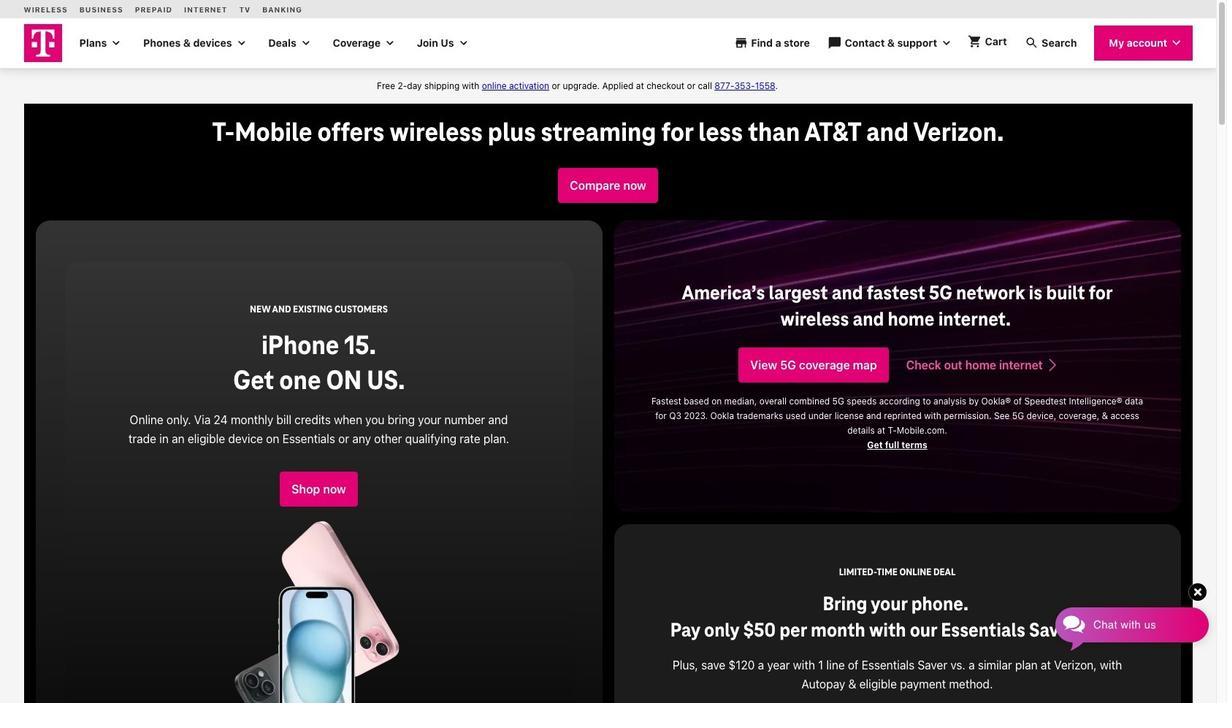 Task type: vqa. For each thing, say whether or not it's contained in the screenshot.
desktop image
yes



Task type: describe. For each thing, give the bounding box(es) containing it.
t mobile image
[[24, 24, 62, 62]]



Task type: locate. For each thing, give the bounding box(es) containing it.
desktop image
[[1173, 39, 1181, 47]]



